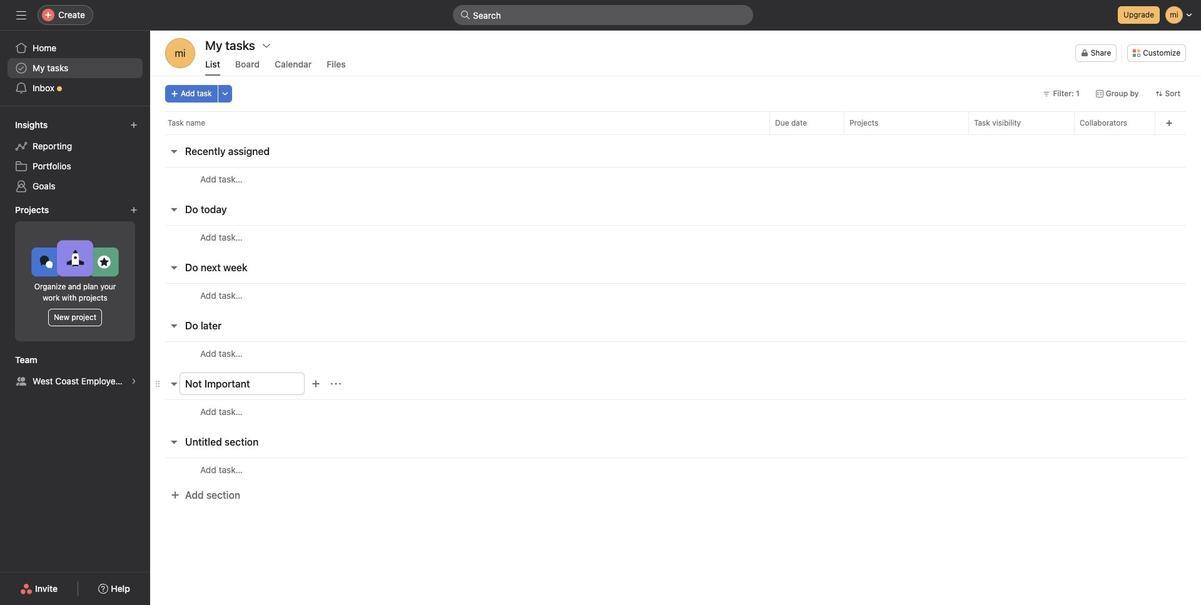 Task type: describe. For each thing, give the bounding box(es) containing it.
more actions image
[[221, 90, 229, 98]]

prominent image
[[461, 10, 471, 20]]

projects element
[[0, 199, 150, 349]]

new insights image
[[130, 121, 138, 129]]

view profile settings image
[[165, 38, 195, 68]]

3 collapse task list for this group image from the top
[[169, 437, 179, 447]]

see details, west coast employees 2 image
[[130, 378, 138, 385]]

teams element
[[0, 349, 150, 394]]

more section actions image
[[331, 379, 341, 389]]



Task type: locate. For each thing, give the bounding box(es) containing it.
add a task to this group image
[[311, 379, 321, 389]]

insights element
[[0, 114, 150, 199]]

collapse task list for this group image
[[169, 263, 179, 273], [169, 321, 179, 331], [169, 437, 179, 447]]

Search tasks, projects, and more text field
[[453, 5, 753, 25]]

3 collapse task list for this group image from the top
[[169, 379, 179, 389]]

1 vertical spatial collapse task list for this group image
[[169, 205, 179, 215]]

2 collapse task list for this group image from the top
[[169, 205, 179, 215]]

2 vertical spatial collapse task list for this group image
[[169, 437, 179, 447]]

1 collapse task list for this group image from the top
[[169, 263, 179, 273]]

new project or portfolio image
[[130, 206, 138, 214]]

add field image
[[1166, 120, 1173, 127]]

row
[[150, 111, 1201, 135], [165, 134, 1186, 135], [150, 167, 1201, 191], [150, 225, 1201, 249], [150, 283, 1201, 307], [150, 342, 1201, 365], [150, 400, 1201, 424], [150, 458, 1201, 482]]

0 vertical spatial collapse task list for this group image
[[169, 146, 179, 156]]

hide sidebar image
[[16, 10, 26, 20]]

0 vertical spatial collapse task list for this group image
[[169, 263, 179, 273]]

2 collapse task list for this group image from the top
[[169, 321, 179, 331]]

1 collapse task list for this group image from the top
[[169, 146, 179, 156]]

New section text field
[[180, 373, 305, 395]]

collapse task list for this group image
[[169, 146, 179, 156], [169, 205, 179, 215], [169, 379, 179, 389]]

None field
[[453, 5, 753, 25]]

global element
[[0, 31, 150, 106]]

show options image
[[261, 41, 271, 51]]

2 vertical spatial collapse task list for this group image
[[169, 379, 179, 389]]

1 vertical spatial collapse task list for this group image
[[169, 321, 179, 331]]



Task type: vqa. For each thing, say whether or not it's contained in the screenshot.
the Edit
no



